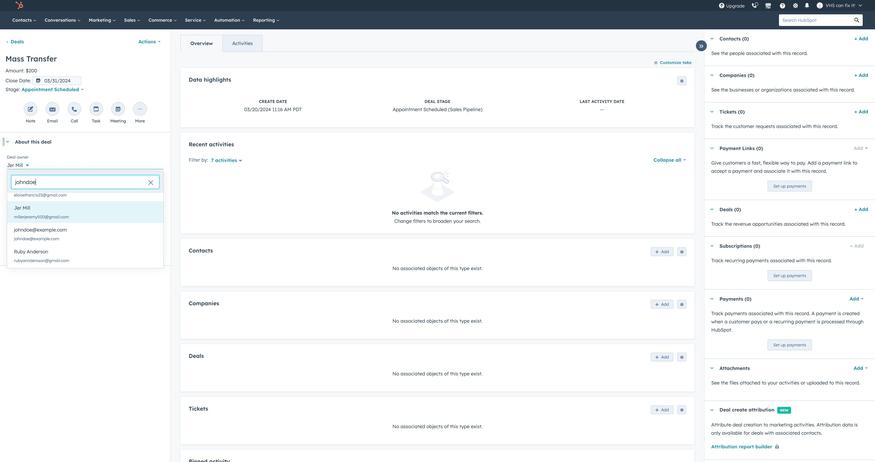 Task type: describe. For each thing, give the bounding box(es) containing it.
Search HubSpot search field
[[780, 14, 852, 26]]

call image
[[71, 107, 77, 113]]

task image
[[93, 107, 99, 113]]

note image
[[28, 107, 34, 113]]

5 caret image from the top
[[710, 410, 715, 412]]

4 caret image from the top
[[710, 368, 715, 370]]

jacob simon image
[[817, 2, 824, 9]]

-- text field
[[7, 178, 164, 189]]

3 caret image from the top
[[710, 245, 715, 247]]

1 caret image from the top
[[710, 74, 715, 76]]

more image
[[137, 107, 143, 113]]



Task type: vqa. For each thing, say whether or not it's contained in the screenshot.
first caret image from the top of the page
yes



Task type: locate. For each thing, give the bounding box(es) containing it.
MM/DD/YYYY text field
[[32, 77, 81, 85]]

Search search field
[[11, 175, 159, 189]]

2 caret image from the top
[[710, 148, 715, 149]]

email image
[[49, 107, 56, 113]]

meeting image
[[115, 107, 121, 113]]

alert
[[189, 171, 687, 226]]

marketplaces image
[[766, 3, 772, 9]]

menu
[[716, 0, 868, 11]]

clear input image
[[148, 181, 154, 186]]

caret image
[[710, 38, 715, 40], [710, 111, 715, 113], [5, 141, 10, 143], [710, 209, 715, 211], [710, 298, 715, 300]]

list box
[[7, 180, 164, 288]]

navigation
[[181, 35, 263, 52]]

caret image
[[710, 74, 715, 76], [710, 148, 715, 149], [710, 245, 715, 247], [710, 368, 715, 370], [710, 410, 715, 412]]



